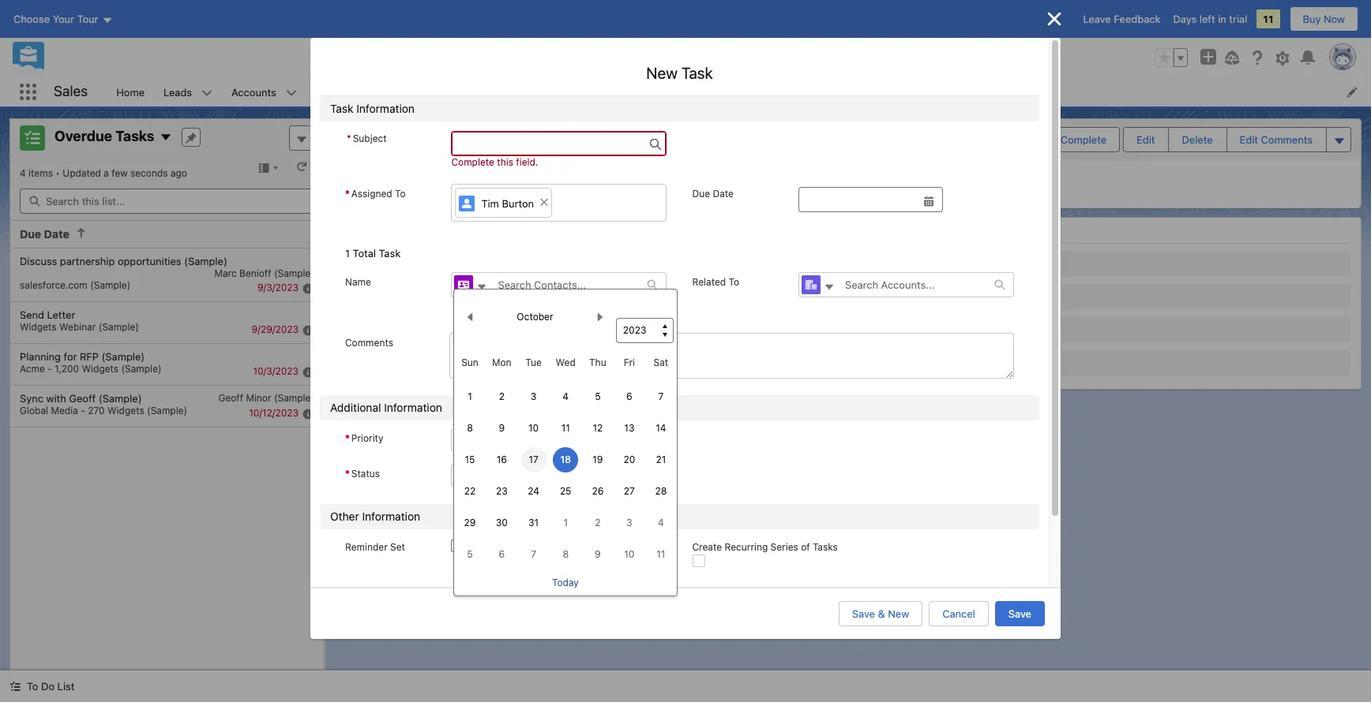 Task type: locate. For each thing, give the bounding box(es) containing it.
* left priority
[[345, 433, 350, 444]]

mark
[[1034, 133, 1058, 146]]

9
[[499, 423, 505, 434], [595, 549, 601, 561]]

270
[[88, 405, 105, 417]]

marc inside discuss partnership opportunities (sample) marc benioff (sample)
[[214, 267, 237, 279]]

2 vertical spatial 11
[[657, 549, 665, 561]]

13 button
[[617, 416, 642, 441]]

1 horizontal spatial 8 button
[[553, 543, 578, 568]]

1 horizontal spatial marc
[[350, 184, 375, 198]]

4 down the wed
[[563, 391, 569, 403]]

1 down 25 button
[[563, 517, 568, 529]]

related inside related to salesforce.com (sample)
[[538, 169, 572, 181]]

8 for leftmost 8 "button"
[[467, 423, 473, 434]]

reminder set
[[345, 542, 405, 553]]

edit right delete button
[[1240, 133, 1258, 146]]

0 horizontal spatial -
[[47, 363, 52, 375]]

1 vertical spatial 3 button
[[617, 511, 642, 536]]

2
[[499, 391, 505, 403], [595, 517, 601, 529]]

*
[[347, 133, 351, 145], [345, 188, 350, 200], [345, 433, 350, 444], [345, 468, 350, 480]]

0 vertical spatial 7
[[658, 391, 664, 403]]

1 horizontal spatial due date
[[692, 188, 734, 200]]

2 horizontal spatial 1
[[563, 517, 568, 529]]

comments
[[1261, 133, 1313, 146], [345, 337, 393, 349]]

2 vertical spatial related
[[692, 277, 726, 288]]

22
[[464, 486, 476, 498]]

contacts
[[316, 86, 359, 98]]

0 vertical spatial tasks
[[962, 86, 989, 98]]

4
[[20, 167, 26, 179], [563, 391, 569, 403], [658, 517, 664, 529]]

salesforce.com inside select an item from this list to open it. list box
[[20, 279, 87, 291]]

2 edit from the left
[[1240, 133, 1258, 146]]

related up contacts icon at the left of page
[[435, 224, 478, 238]]

3 for 3 button to the bottom
[[626, 517, 632, 529]]

dashboards link
[[642, 77, 718, 107]]

related for related to salesforce.com (sample)
[[538, 169, 572, 181]]

new right &
[[888, 608, 909, 621]]

discuss up salesforce.com (sample)
[[20, 255, 57, 267]]

1 horizontal spatial 2
[[595, 517, 601, 529]]

0 vertical spatial comments
[[1261, 133, 1313, 146]]

9 down '26' button
[[595, 549, 601, 561]]

1 button down 25 button
[[553, 511, 578, 536]]

8 for the bottommost 8 "button"
[[563, 549, 569, 561]]

mark complete button
[[1005, 127, 1120, 152]]

1 vertical spatial related
[[435, 224, 478, 238]]

2 down '26' button
[[595, 517, 601, 529]]

save
[[852, 608, 875, 621], [1008, 608, 1031, 621]]

* for priority
[[345, 433, 350, 444]]

discuss inside task discuss partnership opportunities (sample)
[[380, 136, 433, 152]]

0 vertical spatial date
[[713, 188, 734, 200]]

5
[[595, 391, 601, 403], [467, 549, 473, 561]]

(sample) inside related to salesforce.com (sample)
[[620, 184, 666, 198]]

accounts link
[[222, 77, 286, 107]]

0 vertical spatial marc
[[350, 184, 375, 198]]

7 up 14
[[658, 391, 664, 403]]

opportunities list item
[[389, 77, 494, 107]]

7 down 31 button
[[531, 549, 536, 561]]

11 button up 18
[[553, 416, 578, 441]]

new
[[646, 64, 678, 82], [888, 608, 909, 621]]

1 horizontal spatial geoff
[[218, 392, 243, 404]]

0 vertical spatial new
[[646, 64, 678, 82]]

complete right mark
[[1060, 133, 1107, 146]]

8 button up time
[[553, 543, 578, 568]]

text default image inside to do list button
[[9, 682, 21, 693]]

2 down the "mon"
[[499, 391, 505, 403]]

tasks inside list item
[[962, 86, 989, 98]]

20
[[624, 454, 635, 466]]

send letter
[[20, 308, 75, 321]]

1 vertical spatial 7 button
[[521, 543, 546, 568]]

20 button
[[617, 448, 642, 473]]

3 down tue
[[531, 391, 537, 403]]

new task
[[646, 64, 713, 82]]

overdue tasks status
[[20, 167, 63, 179]]

list containing marc benioff (sample)
[[336, 160, 1361, 208]]

1 vertical spatial 5
[[467, 549, 473, 561]]

5 up 12
[[595, 391, 601, 403]]

1 horizontal spatial 1 button
[[553, 511, 578, 536]]

3 button down "27" button
[[617, 511, 642, 536]]

1 horizontal spatial opportunities
[[519, 136, 611, 152]]

1 vertical spatial 2
[[595, 517, 601, 529]]

1 horizontal spatial 8
[[563, 549, 569, 561]]

1 vertical spatial -
[[81, 405, 85, 417]]

related up comments text box
[[692, 277, 726, 288]]

to up salesforce.com (sample) link
[[575, 169, 585, 181]]

group
[[1155, 48, 1188, 67], [1005, 126, 1351, 154], [453, 289, 678, 621]]

0 horizontal spatial 6 button
[[489, 543, 514, 568]]

edit left delete button
[[1137, 133, 1155, 146]]

0 vertical spatial 8 button
[[457, 416, 483, 441]]

reports link
[[739, 77, 795, 107]]

1 horizontal spatial 3 button
[[617, 511, 642, 536]]

1 vertical spatial 4
[[563, 391, 569, 403]]

to do list button
[[0, 671, 84, 703]]

6 button
[[617, 385, 642, 410], [489, 543, 514, 568]]

5 for left 5 'button'
[[467, 549, 473, 561]]

0 horizontal spatial 9
[[499, 423, 505, 434]]

fri
[[624, 357, 635, 369]]

edit inside button
[[1137, 133, 1155, 146]]

* subject
[[347, 133, 387, 145]]

0 horizontal spatial 7
[[531, 549, 536, 561]]

1 vertical spatial 2 button
[[585, 511, 610, 536]]

1 for the left 1 button
[[468, 391, 472, 403]]

1 vertical spatial discuss
[[20, 255, 57, 267]]

widgets right 270
[[107, 405, 144, 417]]

10 up '17'
[[528, 423, 539, 434]]

salesforce.com inside related to salesforce.com (sample)
[[540, 184, 617, 198]]

1 down the sun
[[468, 391, 472, 403]]

related
[[538, 169, 572, 181], [435, 224, 478, 238], [692, 277, 726, 288]]

0 horizontal spatial 11 button
[[553, 416, 578, 441]]

26
[[592, 486, 604, 498]]

8 button up "15"
[[457, 416, 483, 441]]

- left 270
[[81, 405, 85, 417]]

complete inside 'mark complete' button
[[1060, 133, 1107, 146]]

comments inside button
[[1261, 133, 1313, 146]]

do
[[41, 681, 55, 693]]

partnership up complete this field.
[[437, 136, 516, 152]]

forecasts link
[[576, 77, 642, 107]]

5 down 29 button
[[467, 549, 473, 561]]

select an item from this list to open it. list box
[[10, 248, 324, 428]]

1 horizontal spatial 4 button
[[648, 511, 674, 536]]

0 vertical spatial 1
[[345, 247, 350, 260]]

edit inside button
[[1240, 133, 1258, 146]]

9 up 16
[[499, 423, 505, 434]]

information right additional on the bottom left
[[384, 401, 442, 414]]

name
[[345, 277, 371, 288]]

6
[[626, 391, 632, 403], [499, 549, 505, 561]]

1 horizontal spatial 1
[[468, 391, 472, 403]]

10 button down "27" button
[[617, 543, 642, 568]]

1 horizontal spatial new
[[888, 608, 909, 621]]

* left status
[[345, 468, 350, 480]]

5 button up 12
[[585, 385, 610, 410]]

related for related
[[435, 224, 478, 238]]

11
[[1263, 13, 1274, 25], [561, 423, 570, 434], [657, 549, 665, 561]]

9 button down '26' button
[[585, 543, 610, 568]]

11 button left create recurring series of tasks checkbox
[[648, 543, 674, 568]]

1 vertical spatial 9
[[595, 549, 601, 561]]

28 button
[[648, 479, 674, 505]]

to right assigned
[[395, 188, 406, 200]]

contacts image
[[455, 276, 473, 295]]

task inside task discuss partnership opportunities (sample)
[[380, 124, 402, 137]]

7 button up 14
[[648, 385, 674, 410]]

6 down the 30 button at the left
[[499, 549, 505, 561]]

0 vertical spatial 10
[[528, 423, 539, 434]]

wed
[[556, 357, 576, 369]]

text default image inside overdue tasks|tasks|list view element
[[76, 227, 87, 239]]

3 button down tue
[[521, 385, 546, 410]]

edit
[[1137, 133, 1155, 146], [1240, 133, 1258, 146]]

0 vertical spatial 11
[[1263, 13, 1274, 25]]

4 left items
[[20, 167, 26, 179]]

6 up 13
[[626, 391, 632, 403]]

partnership inside task discuss partnership opportunities (sample)
[[437, 136, 516, 152]]

1 vertical spatial new
[[888, 608, 909, 621]]

0 horizontal spatial 3 button
[[521, 385, 546, 410]]

0 horizontal spatial discuss
[[20, 255, 57, 267]]

1 horizontal spatial 7
[[658, 391, 664, 403]]

tasks right analytics at the right of page
[[962, 86, 989, 98]]

1 save from the left
[[852, 608, 875, 621]]

for
[[64, 350, 77, 363]]

11 right trial
[[1263, 13, 1274, 25]]

0 horizontal spatial 3
[[531, 391, 537, 403]]

4 button down the wed
[[553, 385, 578, 410]]

create
[[692, 542, 722, 553]]

30 button
[[489, 511, 514, 536]]

benioff up 9/3/2023
[[239, 267, 271, 279]]

0 vertical spatial discuss
[[380, 136, 433, 152]]

5 button down 29 button
[[457, 543, 483, 568]]

1 geoff from the left
[[69, 392, 96, 405]]

0 vertical spatial 7 button
[[648, 385, 674, 410]]

quotes list item
[[816, 77, 890, 107]]

17 button
[[521, 448, 546, 473]]

1 vertical spatial 9 button
[[585, 543, 610, 568]]

save & new button
[[839, 602, 923, 627]]

0 horizontal spatial 10
[[528, 423, 539, 434]]

information up set
[[362, 510, 420, 523]]

buy
[[1303, 13, 1321, 25]]

1 horizontal spatial tasks
[[813, 542, 838, 553]]

0 horizontal spatial date
[[44, 227, 69, 241]]

geoff
[[69, 392, 96, 405], [218, 392, 243, 404]]

new up 'dashboards'
[[646, 64, 678, 82]]

0 horizontal spatial 2
[[499, 391, 505, 403]]

assigned
[[351, 188, 392, 200]]

send
[[20, 308, 44, 321]]

1 vertical spatial widgets
[[82, 363, 119, 375]]

10 button up '17'
[[521, 416, 546, 441]]

discuss up marc benioff (sample)
[[380, 136, 433, 152]]

complete left this
[[451, 156, 494, 168]]

4 button down 28 button
[[648, 511, 674, 536]]

0 horizontal spatial 4
[[20, 167, 26, 179]]

3 for top 3 button
[[531, 391, 537, 403]]

9 button
[[489, 416, 514, 441], [585, 543, 610, 568]]

text default image left the related to
[[647, 279, 658, 290]]

None text field
[[451, 131, 667, 156]]

6 button up 13
[[617, 385, 642, 410]]

0 horizontal spatial due date
[[20, 227, 69, 241]]

tasks up seconds
[[116, 128, 154, 145]]

information for other information
[[362, 510, 420, 523]]

related down field.
[[538, 169, 572, 181]]

* for assigned to
[[345, 188, 350, 200]]

1 horizontal spatial 10
[[624, 549, 635, 561]]

2 button down '26' button
[[585, 511, 610, 536]]

0 horizontal spatial opportunities
[[118, 255, 181, 267]]

1 vertical spatial due date
[[20, 227, 69, 241]]

benioff down subject
[[378, 184, 415, 198]]

1 edit from the left
[[1137, 133, 1155, 146]]

1 horizontal spatial 5
[[595, 391, 601, 403]]

11 up 18
[[561, 423, 570, 434]]

edit for edit
[[1137, 133, 1155, 146]]

accounts
[[231, 86, 276, 98]]

to inside related to salesforce.com (sample)
[[575, 169, 585, 181]]

0 vertical spatial related
[[538, 169, 572, 181]]

list
[[107, 77, 1371, 107], [336, 160, 1361, 208]]

9 for 9 'button' to the right
[[595, 549, 601, 561]]

planning for rfp (sample)
[[20, 350, 145, 363]]

1 horizontal spatial 6 button
[[617, 385, 642, 410]]

opportunities up field.
[[519, 136, 611, 152]]

1 vertical spatial complete
[[451, 156, 494, 168]]

text default image right contacts icon at the left of page
[[477, 282, 488, 293]]

Search Overdue Tasks list view. search field
[[20, 189, 314, 214]]

0 vertical spatial 1 button
[[457, 385, 483, 410]]

geoff left minor
[[218, 392, 243, 404]]

partnership up salesforce.com (sample)
[[60, 255, 115, 267]]

1 horizontal spatial partnership
[[437, 136, 516, 152]]

1 vertical spatial 1 button
[[553, 511, 578, 536]]

opportunities down search overdue tasks list view. search box
[[118, 255, 181, 267]]

acme - 1,200 widgets (sample)
[[20, 363, 162, 375]]

1 total task
[[345, 247, 401, 260]]

list containing home
[[107, 77, 1371, 107]]

1 horizontal spatial edit
[[1240, 133, 1258, 146]]

text default image
[[647, 279, 658, 290], [477, 282, 488, 293], [824, 282, 835, 293], [9, 682, 21, 693]]

-
[[47, 363, 52, 375], [81, 405, 85, 417]]

0 horizontal spatial 9 button
[[489, 416, 514, 441]]

tasks
[[962, 86, 989, 98], [116, 128, 154, 145], [813, 542, 838, 553]]

2023-10-17 cell
[[518, 445, 549, 476]]

None text field
[[798, 187, 943, 212]]

date inside overdue tasks|tasks|list view element
[[44, 227, 69, 241]]

leave feedback link
[[1083, 13, 1161, 25]]

1 left total
[[345, 247, 350, 260]]

0 horizontal spatial partnership
[[60, 255, 115, 267]]

task up 'dashboards'
[[681, 64, 713, 82]]

4 down 28 button
[[658, 517, 664, 529]]

9 button up 16
[[489, 416, 514, 441]]

10/3/2023
[[253, 365, 299, 377]]

1 vertical spatial list
[[336, 160, 1361, 208]]

due date
[[692, 188, 734, 200], [20, 227, 69, 241]]

1 horizontal spatial 9
[[595, 549, 601, 561]]

days left in trial
[[1173, 13, 1247, 25]]

to left do
[[27, 681, 38, 693]]

26 button
[[585, 479, 610, 505]]

opportunities inside discuss partnership opportunities (sample) marc benioff (sample)
[[118, 255, 181, 267]]

widgets webinar (sample)
[[20, 321, 139, 333]]

quotes
[[825, 86, 860, 98]]

28
[[655, 486, 667, 498]]

0 horizontal spatial salesforce.com
[[20, 279, 87, 291]]

14 button
[[648, 416, 674, 441]]

2 save from the left
[[1008, 608, 1031, 621]]

10 down "27" button
[[624, 549, 635, 561]]

1 for 1 total task
[[345, 247, 350, 260]]

save right cancel at the bottom right of page
[[1008, 608, 1031, 621]]

8 up time
[[563, 549, 569, 561]]

information up subject
[[356, 102, 415, 115]]

salesforce.com up send letter
[[20, 279, 87, 291]]

text default image
[[76, 227, 87, 239], [994, 279, 1005, 290]]

6 button down the 30 button at the left
[[489, 543, 514, 568]]

with
[[46, 392, 66, 405]]

0 vertical spatial 5 button
[[585, 385, 610, 410]]

0 vertical spatial 3 button
[[521, 385, 546, 410]]

tue
[[525, 357, 542, 369]]

october alert
[[517, 306, 553, 329]]

1 vertical spatial partnership
[[60, 255, 115, 267]]

8 button
[[457, 416, 483, 441], [553, 543, 578, 568]]

1 vertical spatial information
[[384, 401, 442, 414]]

2 for leftmost '2' button
[[499, 391, 505, 403]]

tim
[[481, 197, 499, 210]]

feedback
[[1114, 13, 1161, 25]]

1 vertical spatial salesforce.com
[[20, 279, 87, 291]]

to inside button
[[27, 681, 38, 693]]

field.
[[516, 156, 538, 168]]

group containing mark complete
[[1005, 126, 1351, 154]]

* left assigned
[[345, 188, 350, 200]]

task down the contacts
[[330, 102, 353, 115]]

1 vertical spatial 10 button
[[617, 543, 642, 568]]

calendar list item
[[494, 77, 576, 107]]

1 horizontal spatial 11 button
[[648, 543, 674, 568]]

- left 1,200
[[47, 363, 52, 375]]

0 vertical spatial benioff
[[378, 184, 415, 198]]

save left &
[[852, 608, 875, 621]]

additional information
[[330, 401, 442, 414]]

total
[[353, 247, 376, 260]]

2 vertical spatial information
[[362, 510, 420, 523]]

1 vertical spatial opportunities
[[118, 255, 181, 267]]

1 button down the sun
[[457, 385, 483, 410]]

tasks right of
[[813, 542, 838, 553]]

task down task information on the left top
[[380, 124, 402, 137]]

1 vertical spatial 1
[[468, 391, 472, 403]]

•
[[56, 167, 60, 179]]

None search field
[[20, 189, 314, 214]]

8 up "15"
[[467, 423, 473, 434]]

2 vertical spatial date
[[454, 574, 474, 586]]

0 horizontal spatial marc
[[214, 267, 237, 279]]

text default image left do
[[9, 682, 21, 693]]

0 vertical spatial partnership
[[437, 136, 516, 152]]

2 button down the "mon"
[[489, 385, 514, 410]]

widgets up planning
[[20, 321, 57, 333]]

0 vertical spatial due
[[692, 188, 710, 200]]

to
[[575, 169, 585, 181], [395, 188, 406, 200], [729, 277, 739, 288], [27, 681, 38, 693]]

geoff right with
[[69, 392, 96, 405]]

3
[[531, 391, 537, 403], [626, 517, 632, 529]]

widgets right for
[[82, 363, 119, 375]]

7 button down 31 button
[[521, 543, 546, 568]]

Related To text field
[[836, 273, 994, 297]]

salesforce.com right the burton
[[540, 184, 617, 198]]

to up comments text box
[[729, 277, 739, 288]]

1 vertical spatial 8
[[563, 549, 569, 561]]

contacts list item
[[306, 77, 389, 107]]

1 vertical spatial comments
[[345, 337, 393, 349]]

0 vertical spatial 2
[[499, 391, 505, 403]]

11 left create recurring series of tasks checkbox
[[657, 549, 665, 561]]

1 vertical spatial text default image
[[994, 279, 1005, 290]]

1 for right 1 button
[[563, 517, 568, 529]]

1 horizontal spatial date
[[454, 574, 474, 586]]

today
[[552, 577, 579, 589]]

3 down "27" button
[[626, 517, 632, 529]]

information for additional information
[[384, 401, 442, 414]]



Task type: describe. For each thing, give the bounding box(es) containing it.
5 for the right 5 'button'
[[595, 391, 601, 403]]

additional
[[330, 401, 381, 414]]

to for related to salesforce.com (sample)
[[575, 169, 585, 181]]

forecasts
[[586, 86, 632, 98]]

sun
[[461, 357, 478, 369]]

1 vertical spatial 4 button
[[648, 511, 674, 536]]

burton
[[502, 197, 534, 210]]

1 vertical spatial 11 button
[[648, 543, 674, 568]]

1 horizontal spatial text default image
[[994, 279, 1005, 290]]

series
[[771, 542, 798, 553]]

overdue tasks|tasks|list view element
[[9, 118, 325, 671]]

buy now
[[1303, 13, 1345, 25]]

2 vertical spatial widgets
[[107, 405, 144, 417]]

Name text field
[[488, 273, 647, 297]]

days
[[1173, 13, 1197, 25]]

marc inside 'link'
[[350, 184, 375, 198]]

19 button
[[585, 448, 610, 473]]

2 geoff from the left
[[218, 392, 243, 404]]

1 vertical spatial 6 button
[[489, 543, 514, 568]]

1 horizontal spatial 9 button
[[585, 543, 610, 568]]

4 items • updated a few seconds ago
[[20, 167, 187, 179]]

tasks link
[[952, 77, 998, 107]]

10 for top 10 button
[[528, 423, 539, 434]]

0 vertical spatial due date
[[692, 188, 734, 200]]

2 for the bottom '2' button
[[595, 517, 601, 529]]

0 horizontal spatial 7 button
[[521, 543, 546, 568]]

reports
[[748, 86, 786, 98]]

discuss partnership opportunities (sample) marc benioff (sample)
[[20, 255, 314, 279]]

opportunities inside task discuss partnership opportunities (sample)
[[519, 136, 611, 152]]

0 vertical spatial -
[[47, 363, 52, 375]]

24
[[528, 486, 539, 498]]

30
[[496, 517, 508, 529]]

14
[[656, 423, 666, 434]]

0 vertical spatial 6
[[626, 391, 632, 403]]

24 button
[[521, 479, 546, 505]]

a
[[104, 167, 109, 179]]

to for related to
[[729, 277, 739, 288]]

sync with geoff (sample)
[[20, 392, 142, 405]]

Comments text field
[[449, 333, 1014, 379]]

marc benioff (sample)
[[350, 184, 464, 198]]

accounts list item
[[222, 77, 306, 107]]

edit for edit comments
[[1240, 133, 1258, 146]]

* left subject
[[347, 133, 351, 145]]

items
[[29, 167, 53, 179]]

calendar link
[[494, 77, 556, 107]]

information for task information
[[356, 102, 415, 115]]

2 vertical spatial 4
[[658, 517, 664, 529]]

reminder
[[345, 542, 388, 553]]

0 horizontal spatial 6
[[499, 549, 505, 561]]

9/3/2023
[[257, 282, 299, 294]]

0 horizontal spatial 1 button
[[457, 385, 483, 410]]

rfp
[[80, 350, 99, 363]]

0 vertical spatial 9 button
[[489, 416, 514, 441]]

opportunities link
[[389, 77, 473, 107]]

delete button
[[1169, 128, 1225, 151]]

analytics link
[[890, 77, 952, 107]]

1 horizontal spatial -
[[81, 405, 85, 417]]

reports list item
[[739, 77, 816, 107]]

mon
[[492, 357, 511, 369]]

inverse image
[[1045, 9, 1064, 28]]

1 horizontal spatial 4
[[563, 391, 569, 403]]

22 button
[[457, 479, 483, 505]]

1 horizontal spatial 10 button
[[617, 543, 642, 568]]

0 horizontal spatial complete
[[451, 156, 494, 168]]

leave feedback
[[1083, 13, 1161, 25]]

(sample) inside task discuss partnership opportunities (sample)
[[614, 136, 676, 152]]

&
[[878, 608, 885, 621]]

global
[[20, 405, 48, 417]]

set
[[390, 542, 405, 553]]

1 vertical spatial tasks
[[116, 128, 154, 145]]

* for status
[[345, 468, 350, 480]]

21 button
[[648, 448, 674, 473]]

accounts image
[[802, 276, 821, 295]]

18 button
[[553, 448, 578, 473]]

10/12/2023
[[249, 407, 299, 419]]

Create Recurring Series of Tasks checkbox
[[692, 555, 705, 568]]

21
[[656, 454, 666, 466]]

marc benioff (sample) link
[[350, 184, 464, 199]]

save for save & new
[[852, 608, 875, 621]]

related for related to
[[692, 277, 726, 288]]

0 vertical spatial group
[[1155, 48, 1188, 67]]

assigned to
[[351, 188, 406, 200]]

23
[[496, 486, 508, 498]]

salesforce.com (sample)
[[20, 279, 131, 291]]

edit button
[[1124, 128, 1168, 151]]

october grid
[[454, 345, 677, 571]]

19
[[593, 454, 603, 466]]

sales
[[54, 83, 88, 100]]

seconds
[[130, 167, 168, 179]]

save for save
[[1008, 608, 1031, 621]]

text default image right accounts image in the top of the page
[[824, 282, 835, 293]]

partnership inside discuss partnership opportunities (sample) marc benioff (sample)
[[60, 255, 115, 267]]

0 horizontal spatial due
[[20, 227, 41, 241]]

related to
[[692, 277, 739, 288]]

edit comments button
[[1227, 128, 1325, 151]]

dashboards
[[651, 86, 709, 98]]

geoff minor (sample)
[[218, 392, 314, 404]]

home link
[[107, 77, 154, 107]]

12 button
[[585, 416, 610, 441]]

opportunities
[[398, 86, 464, 98]]

leads list item
[[154, 77, 222, 107]]

1 vertical spatial 8 button
[[553, 543, 578, 568]]

select list display image
[[251, 154, 286, 179]]

9 for the top 9 'button'
[[499, 423, 505, 434]]

due date inside overdue tasks|tasks|list view element
[[20, 227, 69, 241]]

planning
[[20, 350, 61, 363]]

0 vertical spatial 10 button
[[521, 416, 546, 441]]

save & new
[[852, 608, 909, 621]]

dashboards list item
[[642, 77, 739, 107]]

4 inside overdue tasks|tasks|list view element
[[20, 167, 26, 179]]

0 vertical spatial 4 button
[[553, 385, 578, 410]]

webinar
[[59, 321, 96, 333]]

trial
[[1229, 13, 1247, 25]]

benioff inside discuss partnership opportunities (sample) marc benioff (sample)
[[239, 267, 271, 279]]

0 horizontal spatial 8 button
[[457, 416, 483, 441]]

0 horizontal spatial 2 button
[[489, 385, 514, 410]]

11 for bottom 11 button
[[657, 549, 665, 561]]

13
[[624, 423, 635, 434]]

2 horizontal spatial 11
[[1263, 13, 1274, 25]]

2023-10-18 cell
[[549, 445, 582, 476]]

0 horizontal spatial 5 button
[[457, 543, 483, 568]]

(sample) inside 'link'
[[418, 184, 464, 198]]

mark complete
[[1034, 133, 1107, 146]]

acme
[[20, 363, 45, 375]]

leave
[[1083, 13, 1111, 25]]

overdue
[[54, 128, 112, 145]]

benioff inside 'link'
[[378, 184, 415, 198]]

task right total
[[379, 247, 401, 260]]

discuss inside discuss partnership opportunities (sample) marc benioff (sample)
[[20, 255, 57, 267]]

1 vertical spatial 7
[[531, 549, 536, 561]]

10 for the rightmost 10 button
[[624, 549, 635, 561]]

of
[[801, 542, 810, 553]]

group containing october
[[453, 289, 678, 621]]

salesforce.com (sample) link
[[540, 184, 666, 199]]

new inside save & new button
[[888, 608, 909, 621]]

11 for leftmost 11 button
[[561, 423, 570, 434]]

global media - 270 widgets (sample)
[[20, 405, 187, 417]]

priority
[[351, 433, 383, 444]]

0 horizontal spatial new
[[646, 64, 678, 82]]

analytics
[[899, 86, 943, 98]]

0 vertical spatial widgets
[[20, 321, 57, 333]]

25
[[560, 486, 571, 498]]

subject
[[353, 133, 387, 145]]

29 button
[[457, 511, 483, 536]]

1 horizontal spatial due
[[692, 188, 710, 200]]

task information
[[330, 102, 415, 115]]

delete
[[1182, 133, 1213, 146]]

calendar
[[503, 86, 546, 98]]

task discuss partnership opportunities (sample)
[[380, 124, 676, 152]]

1 horizontal spatial 5 button
[[585, 385, 610, 410]]

16 button
[[489, 448, 514, 473]]

buy now button
[[1289, 6, 1358, 32]]

this
[[497, 156, 513, 168]]

related to salesforce.com (sample)
[[538, 169, 666, 198]]

to for assigned to
[[395, 188, 406, 200]]

tasks list item
[[952, 77, 1019, 107]]

sync
[[20, 392, 43, 405]]

recurring
[[725, 542, 768, 553]]

31 button
[[521, 511, 546, 536]]

updated
[[63, 167, 101, 179]]

letter
[[47, 308, 75, 321]]

1,200
[[55, 363, 79, 375]]



Task type: vqa. For each thing, say whether or not it's contained in the screenshot.


